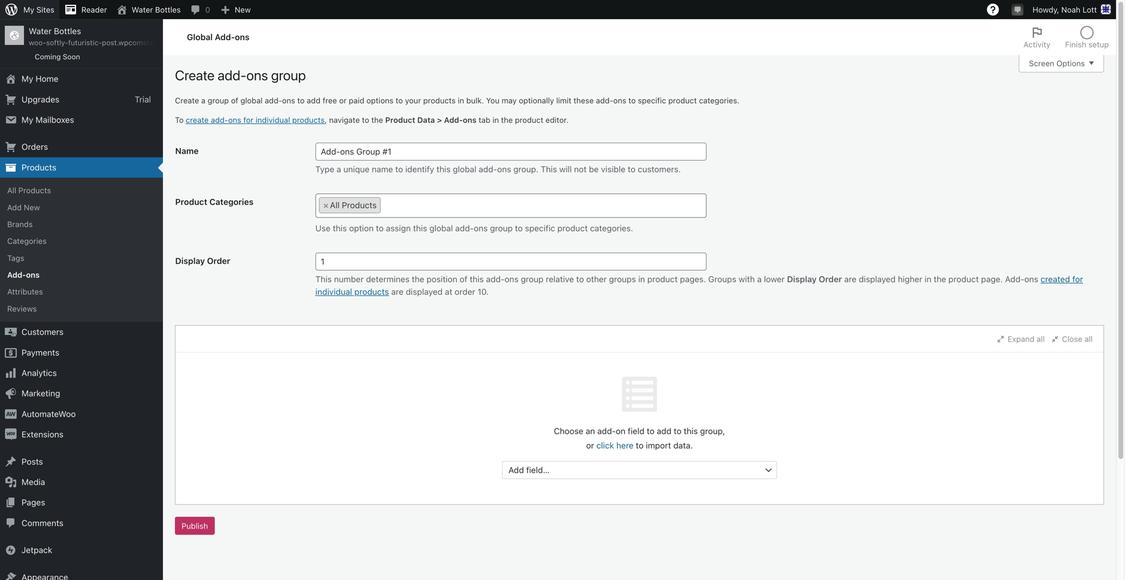 Task type: vqa. For each thing, say whether or not it's contained in the screenshot.
the Description (optional) text field
no



Task type: locate. For each thing, give the bounding box(es) containing it.
1 horizontal spatial are
[[845, 274, 857, 284]]

option
[[349, 223, 374, 233]]

2 vertical spatial my
[[22, 115, 33, 125]]

for right created
[[1073, 274, 1084, 284]]

1 horizontal spatial bottles
[[155, 5, 181, 14]]

my for my home
[[22, 74, 33, 84]]

pages.
[[680, 274, 706, 284]]

finish
[[1066, 40, 1087, 49]]

Display Order text field
[[316, 253, 707, 271]]

0 horizontal spatial specific
[[525, 223, 555, 233]]

1 horizontal spatial all
[[330, 200, 340, 210]]

in right higher
[[925, 274, 932, 284]]

to right field
[[647, 426, 655, 436]]

the right higher
[[934, 274, 947, 284]]

0 vertical spatial products
[[423, 96, 456, 105]]

None submit
[[175, 517, 215, 535]]

0 vertical spatial individual
[[256, 115, 290, 124]]

of down create add-ons group
[[231, 96, 238, 105]]

brands link
[[0, 216, 163, 233]]

individual left ,
[[256, 115, 290, 124]]

2 horizontal spatial products
[[423, 96, 456, 105]]

1 vertical spatial new
[[24, 203, 40, 212]]

0 horizontal spatial this
[[316, 274, 332, 284]]

identify
[[406, 164, 434, 174]]

water bottles woo-softly-futuristic-post.wpcomstaging.com coming soon
[[29, 26, 185, 61]]

1 horizontal spatial or
[[586, 440, 594, 450]]

paid
[[349, 96, 365, 105]]

0 vertical spatial add
[[307, 96, 321, 105]]

1 horizontal spatial individual
[[316, 287, 352, 297]]

this right use
[[333, 223, 347, 233]]

reviews
[[7, 304, 37, 313]]

choose an add-on field to add to this group, or click here to import data.
[[554, 426, 725, 450]]

my
[[23, 5, 34, 14], [22, 74, 33, 84], [22, 115, 33, 125]]

finish setup
[[1066, 40, 1109, 49]]

1 horizontal spatial displayed
[[859, 274, 896, 284]]

are left higher
[[845, 274, 857, 284]]

0 horizontal spatial all
[[7, 186, 16, 195]]

order down product categories
[[207, 256, 230, 266]]

2 create from the top
[[175, 96, 199, 105]]

to up data.
[[674, 426, 682, 436]]

for down create add-ons group
[[244, 115, 254, 124]]

to up display order text field
[[515, 223, 523, 233]]

bottles for water bottles woo-softly-futuristic-post.wpcomstaging.com coming soon
[[54, 26, 81, 36]]

1 vertical spatial categories
[[7, 237, 47, 246]]

number
[[334, 274, 364, 284]]

the
[[372, 115, 383, 124], [501, 115, 513, 124], [412, 274, 425, 284], [934, 274, 947, 284]]

individual inside the created for individual products
[[316, 287, 352, 297]]

a right type
[[337, 164, 341, 174]]

expand
[[1008, 334, 1035, 343]]

bottles up the softly-
[[54, 26, 81, 36]]

or for click
[[586, 440, 594, 450]]

add- inside the choose an add-on field to add to this group, or click here to import data.
[[598, 426, 616, 436]]

0 horizontal spatial a
[[201, 96, 206, 105]]

for
[[244, 115, 254, 124], [1073, 274, 1084, 284]]

add- up create add-ons for individual products link on the left top of page
[[265, 96, 282, 105]]

to right name
[[395, 164, 403, 174]]

1 vertical spatial products
[[18, 186, 51, 195]]

order
[[207, 256, 230, 266], [819, 274, 842, 284]]

add
[[7, 203, 22, 212]]

1 horizontal spatial for
[[1073, 274, 1084, 284]]

new inside main menu navigation
[[24, 203, 40, 212]]

× all products
[[323, 200, 377, 210]]

0 link
[[186, 0, 215, 19]]

1 vertical spatial for
[[1073, 274, 1084, 284]]

click
[[597, 440, 614, 450]]

created for individual products link
[[316, 274, 1084, 297]]

this
[[437, 164, 451, 174], [333, 223, 347, 233], [413, 223, 427, 233], [470, 274, 484, 284], [684, 426, 698, 436]]

my home
[[22, 74, 58, 84]]

add up import
[[657, 426, 672, 436]]

categories.
[[699, 96, 740, 105], [590, 223, 633, 233]]

my left sites
[[23, 5, 34, 14]]

all up "add" at top
[[7, 186, 16, 195]]

data
[[418, 115, 435, 124]]

1 vertical spatial bottles
[[54, 26, 81, 36]]

0 horizontal spatial are
[[391, 287, 404, 297]]

0 horizontal spatial water
[[29, 26, 52, 36]]

new inside toolbar navigation
[[235, 5, 251, 14]]

add- down name text field
[[479, 164, 497, 174]]

global up create add-ons for individual products link on the left top of page
[[241, 96, 263, 105]]

type
[[316, 164, 334, 174]]

my sites link
[[0, 0, 59, 19]]

setup
[[1089, 40, 1109, 49]]

add- right page.
[[1006, 274, 1025, 284]]

water inside toolbar navigation
[[132, 5, 153, 14]]

add- right global on the top left of the page
[[215, 32, 235, 42]]

0 horizontal spatial product
[[175, 197, 207, 207]]

bottles inside water bottles woo-softly-futuristic-post.wpcomstaging.com coming soon
[[54, 26, 81, 36]]

this
[[541, 164, 557, 174], [316, 274, 332, 284]]

tab list
[[1017, 19, 1117, 55]]

group down display order text field
[[521, 274, 544, 284]]

group,
[[700, 426, 725, 436]]

1 horizontal spatial a
[[337, 164, 341, 174]]

this up data.
[[684, 426, 698, 436]]

0 vertical spatial this
[[541, 164, 557, 174]]

1 horizontal spatial all
[[1085, 334, 1093, 343]]

my mailboxes
[[22, 115, 74, 125]]

to right navigate
[[362, 115, 369, 124]]

0 vertical spatial specific
[[638, 96, 667, 105]]

0 vertical spatial display
[[175, 256, 205, 266]]

a up create
[[201, 96, 206, 105]]

1 vertical spatial individual
[[316, 287, 352, 297]]

my down upgrades
[[22, 115, 33, 125]]

products up the >
[[423, 96, 456, 105]]

jetpack
[[22, 545, 52, 555]]

new right 0 on the left
[[235, 5, 251, 14]]

or down an
[[586, 440, 594, 450]]

add- right the >
[[444, 115, 463, 124]]

water up post.wpcomstaging.com
[[132, 5, 153, 14]]

1 vertical spatial global
[[453, 164, 477, 174]]

product down "your"
[[385, 115, 415, 124]]

0 horizontal spatial products
[[292, 115, 325, 124]]

1 horizontal spatial products
[[355, 287, 389, 297]]

are down 'determines'
[[391, 287, 404, 297]]

add- up click
[[598, 426, 616, 436]]

1 horizontal spatial categories
[[210, 197, 254, 207]]

products
[[423, 96, 456, 105], [292, 115, 325, 124], [355, 287, 389, 297]]

0 vertical spatial categories.
[[699, 96, 740, 105]]

0 vertical spatial all
[[7, 186, 16, 195]]

0 horizontal spatial bottles
[[54, 26, 81, 36]]

0 horizontal spatial categories
[[7, 237, 47, 246]]

my left "home"
[[22, 74, 33, 84]]

tab
[[479, 115, 491, 124]]

0 vertical spatial categories
[[210, 197, 254, 207]]

a right with
[[757, 274, 762, 284]]

2 vertical spatial products
[[342, 200, 377, 210]]

×
[[323, 200, 329, 210]]

add new link
[[0, 199, 163, 216]]

0 horizontal spatial for
[[244, 115, 254, 124]]

bottles left 0 link at the left top of page
[[155, 5, 181, 14]]

1 vertical spatial or
[[586, 440, 594, 450]]

products up add new
[[18, 186, 51, 195]]

water inside water bottles woo-softly-futuristic-post.wpcomstaging.com coming soon
[[29, 26, 52, 36]]

1 horizontal spatial water
[[132, 5, 153, 14]]

all inside 'link'
[[1085, 334, 1093, 343]]

global right assign
[[430, 223, 453, 233]]

1 vertical spatial display
[[787, 274, 817, 284]]

10.
[[478, 287, 489, 297]]

this inside the choose an add-on field to add to this group, or click here to import data.
[[684, 426, 698, 436]]

individual down number in the left of the page
[[316, 287, 352, 297]]

0 vertical spatial create
[[175, 67, 215, 83]]

1 horizontal spatial new
[[235, 5, 251, 14]]

1 vertical spatial product
[[175, 197, 207, 207]]

global right identify
[[453, 164, 477, 174]]

0 horizontal spatial categories.
[[590, 223, 633, 233]]

1 horizontal spatial this
[[541, 164, 557, 174]]

determines
[[366, 274, 410, 284]]

0 vertical spatial are
[[845, 274, 857, 284]]

products down free
[[292, 115, 325, 124]]

1 create from the top
[[175, 67, 215, 83]]

products
[[22, 162, 56, 172], [18, 186, 51, 195], [342, 200, 377, 210]]

all right ×
[[330, 200, 340, 210]]

0 horizontal spatial individual
[[256, 115, 290, 124]]

0 vertical spatial product
[[385, 115, 415, 124]]

0 vertical spatial or
[[339, 96, 347, 105]]

my inside "link"
[[22, 115, 33, 125]]

expand all link
[[998, 332, 1045, 345]]

0 vertical spatial global
[[241, 96, 263, 105]]

water for water bottles woo-softly-futuristic-post.wpcomstaging.com coming soon
[[29, 26, 52, 36]]

displayed down position
[[406, 287, 443, 297]]

create down global on the top left of the page
[[175, 67, 215, 83]]

1 vertical spatial displayed
[[406, 287, 443, 297]]

1 vertical spatial water
[[29, 26, 52, 36]]

add inside the choose an add-on field to add to this group, or click here to import data.
[[657, 426, 672, 436]]

or right free
[[339, 96, 347, 105]]

1 vertical spatial add
[[657, 426, 672, 436]]

to right 'visible'
[[628, 164, 636, 174]]

are
[[845, 274, 857, 284], [391, 287, 404, 297]]

all for expand all
[[1037, 334, 1045, 343]]

field
[[628, 426, 645, 436]]

options
[[1057, 59, 1085, 68]]

data.
[[674, 440, 693, 450]]

new down all products
[[24, 203, 40, 212]]

add- right create
[[211, 115, 228, 124]]

2 vertical spatial a
[[757, 274, 762, 284]]

create
[[186, 115, 209, 124]]

water up woo-
[[29, 26, 52, 36]]

1 vertical spatial create
[[175, 96, 199, 105]]

2 horizontal spatial a
[[757, 274, 762, 284]]

all right close
[[1085, 334, 1093, 343]]

at
[[445, 287, 453, 297]]

group up display order text field
[[490, 223, 513, 233]]

on
[[616, 426, 626, 436]]

0 vertical spatial my
[[23, 5, 34, 14]]

of up order
[[460, 274, 468, 284]]

add- down tags
[[7, 270, 26, 279]]

0 vertical spatial bottles
[[155, 5, 181, 14]]

navigate
[[329, 115, 360, 124]]

with
[[739, 274, 755, 284]]

to right the option
[[376, 223, 384, 233]]

0 horizontal spatial order
[[207, 256, 230, 266]]

2 vertical spatial products
[[355, 287, 389, 297]]

products down 'determines'
[[355, 287, 389, 297]]

media link
[[0, 472, 163, 493]]

0 vertical spatial water
[[132, 5, 153, 14]]

water bottles
[[132, 5, 181, 14]]

0 horizontal spatial or
[[339, 96, 347, 105]]

other
[[587, 274, 607, 284]]

close all link
[[1052, 332, 1093, 345]]

0 vertical spatial new
[[235, 5, 251, 14]]

2 all from the left
[[1085, 334, 1093, 343]]

product
[[385, 115, 415, 124], [175, 197, 207, 207]]

add- inside add-ons link
[[7, 270, 26, 279]]

jetpack link
[[0, 540, 163, 561]]

all right expand
[[1037, 334, 1045, 343]]

sites
[[36, 5, 54, 14]]

create for create a group of global add-ons to add free or paid options to your products in bulk. you may optionally limit these add-ons to specific product categories.
[[175, 96, 199, 105]]

1 vertical spatial of
[[460, 274, 468, 284]]

main menu navigation
[[0, 19, 185, 580]]

1 vertical spatial my
[[22, 74, 33, 84]]

to left free
[[297, 96, 305, 105]]

brands
[[7, 220, 33, 229]]

my sites
[[23, 5, 54, 14]]

add left free
[[307, 96, 321, 105]]

this left number in the left of the page
[[316, 274, 332, 284]]

this left will
[[541, 164, 557, 174]]

0 horizontal spatial displayed
[[406, 287, 443, 297]]

a for type
[[337, 164, 341, 174]]

display order
[[175, 256, 230, 266]]

these
[[574, 96, 594, 105]]

may
[[502, 96, 517, 105]]

0 vertical spatial a
[[201, 96, 206, 105]]

products down 'orders'
[[22, 162, 56, 172]]

specific
[[638, 96, 667, 105], [525, 223, 555, 233]]

add- down global add-ons at the top
[[218, 67, 247, 83]]

1 all from the left
[[1037, 334, 1045, 343]]

1 horizontal spatial add
[[657, 426, 672, 436]]

water for water bottles
[[132, 5, 153, 14]]

comments
[[22, 518, 63, 528]]

order right 'lower'
[[819, 274, 842, 284]]

1 vertical spatial a
[[337, 164, 341, 174]]

an
[[586, 426, 595, 436]]

products up the option
[[342, 200, 377, 210]]

bulk.
[[467, 96, 484, 105]]

page.
[[982, 274, 1003, 284]]

create up to
[[175, 96, 199, 105]]

1 vertical spatial specific
[[525, 223, 555, 233]]

my inside toolbar navigation
[[23, 5, 34, 14]]

or inside the choose an add-on field to add to this group, or click here to import data.
[[586, 440, 594, 450]]

for inside the created for individual products
[[1073, 274, 1084, 284]]

my for my sites
[[23, 5, 34, 14]]

1 vertical spatial order
[[819, 274, 842, 284]]

1 horizontal spatial order
[[819, 274, 842, 284]]

bottles inside water bottles link
[[155, 5, 181, 14]]

0 vertical spatial of
[[231, 96, 238, 105]]

add- up 10.
[[486, 274, 505, 284]]

displayed left higher
[[859, 274, 896, 284]]

product down name
[[175, 197, 207, 207]]

this right assign
[[413, 223, 427, 233]]

finish setup button
[[1058, 19, 1117, 55]]

order
[[455, 287, 476, 297]]

0 vertical spatial order
[[207, 256, 230, 266]]

screen
[[1030, 59, 1055, 68]]

0 horizontal spatial all
[[1037, 334, 1045, 343]]

of
[[231, 96, 238, 105], [460, 274, 468, 284]]

0 horizontal spatial new
[[24, 203, 40, 212]]

extensions link
[[0, 424, 163, 445]]

0 vertical spatial products
[[22, 162, 56, 172]]



Task type: describe. For each thing, give the bounding box(es) containing it.
created
[[1041, 274, 1071, 284]]

reviews link
[[0, 300, 163, 317]]

howdy, noah lott
[[1033, 5, 1097, 14]]

the down may on the top of page
[[501, 115, 513, 124]]

my mailboxes link
[[0, 110, 163, 130]]

1 horizontal spatial categories.
[[699, 96, 740, 105]]

notification image
[[1013, 4, 1023, 14]]

bottles for water bottles
[[155, 5, 181, 14]]

toolbar navigation
[[0, 0, 1117, 22]]

comments link
[[0, 513, 163, 533]]

add- up position
[[455, 223, 474, 233]]

to left "your"
[[396, 96, 403, 105]]

0 vertical spatial for
[[244, 115, 254, 124]]

categories link
[[0, 233, 163, 250]]

name
[[175, 146, 199, 156]]

optionally
[[519, 96, 554, 105]]

higher
[[898, 274, 923, 284]]

customers
[[22, 327, 64, 337]]

media
[[22, 477, 45, 487]]

my for my mailboxes
[[22, 115, 33, 125]]

1 vertical spatial are
[[391, 287, 404, 297]]

Name text field
[[316, 143, 707, 161]]

0 horizontal spatial add
[[307, 96, 321, 105]]

noah
[[1062, 5, 1081, 14]]

tags link
[[0, 250, 163, 266]]

categories inside main menu navigation
[[7, 237, 47, 246]]

unique
[[344, 164, 370, 174]]

softly-
[[46, 38, 68, 47]]

or for paid
[[339, 96, 347, 105]]

0 horizontal spatial of
[[231, 96, 238, 105]]

all inside main menu navigation
[[7, 186, 16, 195]]

howdy,
[[1033, 5, 1060, 14]]

trial
[[135, 94, 151, 104]]

attributes link
[[0, 283, 163, 300]]

to right here
[[636, 440, 644, 450]]

marketing link
[[0, 383, 163, 404]]

0 horizontal spatial display
[[175, 256, 205, 266]]

all products
[[7, 186, 51, 195]]

>
[[437, 115, 442, 124]]

close
[[1063, 334, 1083, 343]]

be
[[589, 164, 599, 174]]

1 vertical spatial all
[[330, 200, 340, 210]]

0
[[205, 5, 210, 14]]

posts link
[[0, 452, 163, 472]]

customers link
[[0, 322, 163, 342]]

close all
[[1063, 334, 1093, 343]]

orders
[[22, 142, 48, 152]]

water bottles link
[[112, 0, 186, 19]]

in right groups
[[639, 274, 645, 284]]

1 horizontal spatial display
[[787, 274, 817, 284]]

customers.
[[638, 164, 681, 174]]

free
[[323, 96, 337, 105]]

pages
[[22, 498, 45, 507]]

1 vertical spatial this
[[316, 274, 332, 284]]

products inside the created for individual products
[[355, 287, 389, 297]]

create add-ons for individual products link
[[186, 115, 325, 124]]

to create add-ons for individual products , navigate to the product data > add-ons tab in the product editor.
[[175, 115, 569, 124]]

tags
[[7, 253, 24, 262]]

lott
[[1083, 5, 1097, 14]]

relative
[[546, 274, 574, 284]]

in right tab
[[493, 115, 499, 124]]

use
[[316, 223, 331, 233]]

groups
[[609, 274, 636, 284]]

create for create add-ons group
[[175, 67, 215, 83]]

screen options button
[[1019, 55, 1105, 73]]

lower
[[764, 274, 785, 284]]

created for individual products
[[316, 274, 1084, 297]]

pages link
[[0, 493, 163, 513]]

assign
[[386, 223, 411, 233]]

ons inside add-ons link
[[26, 270, 40, 279]]

to
[[175, 115, 184, 124]]

the left position
[[412, 274, 425, 284]]

editor.
[[546, 115, 569, 124]]

screen options
[[1030, 59, 1085, 68]]

the down options
[[372, 115, 383, 124]]

click here link
[[597, 440, 634, 450]]

a for create
[[201, 96, 206, 105]]

this number determines the position of this add-ons group relative to other groups in product pages. groups with a lower display order are displayed higher in the product page. add-ons
[[316, 274, 1041, 284]]

in left bulk.
[[458, 96, 464, 105]]

automatewoo link
[[0, 404, 163, 424]]

use this option to assign this global add-ons group to specific product categories.
[[316, 223, 633, 233]]

groups
[[709, 274, 737, 284]]

upgrades
[[22, 94, 59, 104]]

1 vertical spatial categories.
[[590, 223, 633, 233]]

type a unique name to identify this global add-ons group. this will not be visible to customers.
[[316, 164, 681, 174]]

activity
[[1024, 40, 1051, 49]]

products inside 'link'
[[22, 162, 56, 172]]

products link
[[0, 157, 163, 178]]

group up create add-ons for individual products link on the left top of page
[[271, 67, 306, 83]]

coming
[[35, 52, 61, 61]]

will
[[560, 164, 572, 174]]

name
[[372, 164, 393, 174]]

extensions
[[22, 430, 63, 439]]

group up create
[[208, 96, 229, 105]]

to left other
[[577, 274, 584, 284]]

payments link
[[0, 342, 163, 363]]

1 horizontal spatial specific
[[638, 96, 667, 105]]

create add-ons group
[[175, 67, 306, 83]]

import
[[646, 440, 671, 450]]

this up 10.
[[470, 274, 484, 284]]

here
[[617, 440, 634, 450]]

global
[[187, 32, 213, 42]]

reader
[[81, 5, 107, 14]]

1 horizontal spatial product
[[385, 115, 415, 124]]

expand all
[[1008, 334, 1045, 343]]

payments
[[22, 348, 59, 357]]

tab list containing activity
[[1017, 19, 1117, 55]]

all for close all
[[1085, 334, 1093, 343]]

this right identify
[[437, 164, 451, 174]]

attributes
[[7, 287, 43, 296]]

add- right these
[[596, 96, 614, 105]]

my home link
[[0, 69, 163, 89]]

1 horizontal spatial of
[[460, 274, 468, 284]]

to right these
[[629, 96, 636, 105]]

product categories
[[175, 197, 254, 207]]

marketing
[[22, 389, 60, 398]]

0 vertical spatial displayed
[[859, 274, 896, 284]]

add-ons
[[7, 270, 40, 279]]

visible
[[601, 164, 626, 174]]

home
[[36, 74, 58, 84]]

2 vertical spatial global
[[430, 223, 453, 233]]

activity button
[[1017, 19, 1058, 55]]

1 vertical spatial products
[[292, 115, 325, 124]]

not
[[574, 164, 587, 174]]



